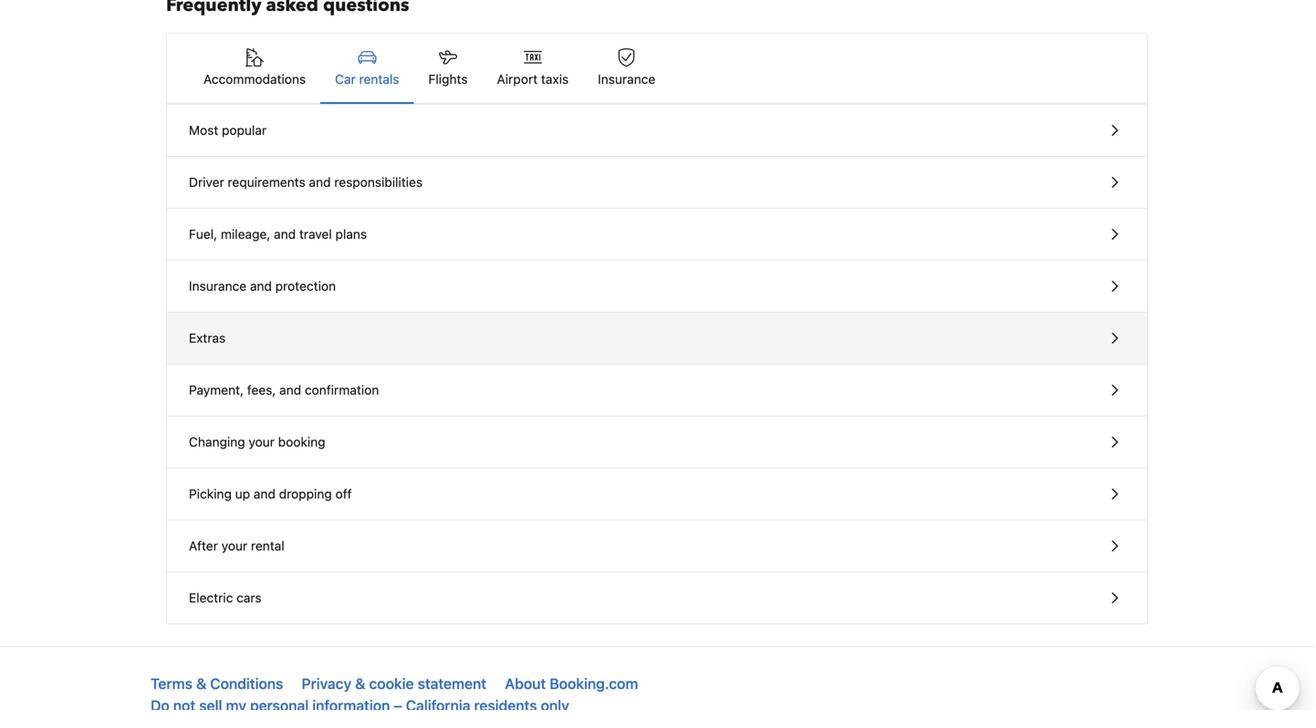 Task type: describe. For each thing, give the bounding box(es) containing it.
and for requirements
[[309, 175, 331, 190]]

picking up and dropping off button
[[167, 469, 1147, 521]]

driver requirements and responsibilities
[[189, 175, 423, 190]]

after your rental
[[189, 539, 284, 554]]

car rentals
[[335, 72, 399, 87]]

about
[[505, 676, 546, 693]]

privacy & cookie statement link
[[302, 676, 486, 693]]

driver requirements and responsibilities button
[[167, 157, 1147, 209]]

airport
[[497, 72, 538, 87]]

car rentals button
[[320, 34, 414, 103]]

insurance and protection button
[[167, 261, 1147, 313]]

changing your booking
[[189, 435, 325, 450]]

airport taxis
[[497, 72, 569, 87]]

statement
[[418, 676, 486, 693]]

and left protection at the left
[[250, 279, 272, 294]]

after
[[189, 539, 218, 554]]

most popular button
[[167, 105, 1147, 157]]

changing your booking button
[[167, 417, 1147, 469]]

travel
[[299, 227, 332, 242]]

fees,
[[247, 383, 276, 398]]

popular
[[222, 123, 267, 138]]

insurance button
[[583, 34, 670, 103]]

picking
[[189, 487, 232, 502]]

extras
[[189, 331, 226, 346]]

driver
[[189, 175, 224, 190]]

after your rental button
[[167, 521, 1147, 573]]

cookie
[[369, 676, 414, 693]]

plans
[[335, 227, 367, 242]]

and for fees,
[[279, 383, 301, 398]]

most
[[189, 123, 218, 138]]

picking up and dropping off
[[189, 487, 352, 502]]

most popular
[[189, 123, 267, 138]]

& for privacy
[[355, 676, 365, 693]]

airport taxis button
[[482, 34, 583, 103]]

booking
[[278, 435, 325, 450]]

fuel, mileage, and travel plans button
[[167, 209, 1147, 261]]

car
[[335, 72, 356, 87]]

rental
[[251, 539, 284, 554]]

electric cars button
[[167, 573, 1147, 624]]

confirmation
[[305, 383, 379, 398]]

your for booking
[[249, 435, 275, 450]]

fuel,
[[189, 227, 217, 242]]

protection
[[275, 279, 336, 294]]

dropping
[[279, 487, 332, 502]]

conditions
[[210, 676, 283, 693]]

insurance and protection
[[189, 279, 336, 294]]

mileage,
[[221, 227, 270, 242]]



Task type: vqa. For each thing, say whether or not it's contained in the screenshot.
Ex. name@provider.com field
no



Task type: locate. For each thing, give the bounding box(es) containing it.
tab list
[[167, 34, 1147, 105]]

& left cookie on the left bottom of page
[[355, 676, 365, 693]]

1 horizontal spatial insurance
[[598, 72, 655, 87]]

payment, fees, and confirmation button
[[167, 365, 1147, 417]]

terms & conditions link
[[151, 676, 283, 693]]

electric
[[189, 591, 233, 606]]

insurance up most popular button
[[598, 72, 655, 87]]

your for rental
[[221, 539, 247, 554]]

2 & from the left
[[355, 676, 365, 693]]

flights button
[[414, 34, 482, 103]]

and up travel
[[309, 175, 331, 190]]

flights
[[428, 72, 468, 87]]

insurance
[[598, 72, 655, 87], [189, 279, 246, 294]]

insurance up extras
[[189, 279, 246, 294]]

fuel, mileage, and travel plans
[[189, 227, 367, 242]]

& right terms on the left bottom of the page
[[196, 676, 206, 693]]

accommodations button
[[189, 34, 320, 103]]

and right fees,
[[279, 383, 301, 398]]

accommodations
[[203, 72, 306, 87]]

up
[[235, 487, 250, 502]]

0 vertical spatial insurance
[[598, 72, 655, 87]]

and
[[309, 175, 331, 190], [274, 227, 296, 242], [250, 279, 272, 294], [279, 383, 301, 398], [254, 487, 276, 502]]

your right the after
[[221, 539, 247, 554]]

payment,
[[189, 383, 244, 398]]

1 & from the left
[[196, 676, 206, 693]]

0 horizontal spatial your
[[221, 539, 247, 554]]

responsibilities
[[334, 175, 423, 190]]

off
[[335, 487, 352, 502]]

1 horizontal spatial your
[[249, 435, 275, 450]]

about booking.com
[[505, 676, 638, 693]]

& for terms
[[196, 676, 206, 693]]

privacy
[[302, 676, 351, 693]]

terms
[[151, 676, 193, 693]]

booking.com
[[550, 676, 638, 693]]

cars
[[236, 591, 262, 606]]

insurance for insurance and protection
[[189, 279, 246, 294]]

tab list containing accommodations
[[167, 34, 1147, 105]]

and left travel
[[274, 227, 296, 242]]

privacy & cookie statement
[[302, 676, 486, 693]]

insurance for insurance
[[598, 72, 655, 87]]

changing
[[189, 435, 245, 450]]

0 vertical spatial your
[[249, 435, 275, 450]]

payment, fees, and confirmation
[[189, 383, 379, 398]]

and right up at the bottom of page
[[254, 487, 276, 502]]

extras button
[[167, 313, 1147, 365]]

electric cars
[[189, 591, 262, 606]]

requirements
[[228, 175, 305, 190]]

and for up
[[254, 487, 276, 502]]

terms & conditions
[[151, 676, 283, 693]]

your
[[249, 435, 275, 450], [221, 539, 247, 554]]

1 vertical spatial insurance
[[189, 279, 246, 294]]

0 horizontal spatial &
[[196, 676, 206, 693]]

and for mileage,
[[274, 227, 296, 242]]

&
[[196, 676, 206, 693], [355, 676, 365, 693]]

taxis
[[541, 72, 569, 87]]

rentals
[[359, 72, 399, 87]]

0 horizontal spatial insurance
[[189, 279, 246, 294]]

1 vertical spatial your
[[221, 539, 247, 554]]

1 horizontal spatial &
[[355, 676, 365, 693]]

about booking.com link
[[505, 676, 638, 693]]

your left booking on the bottom of page
[[249, 435, 275, 450]]



